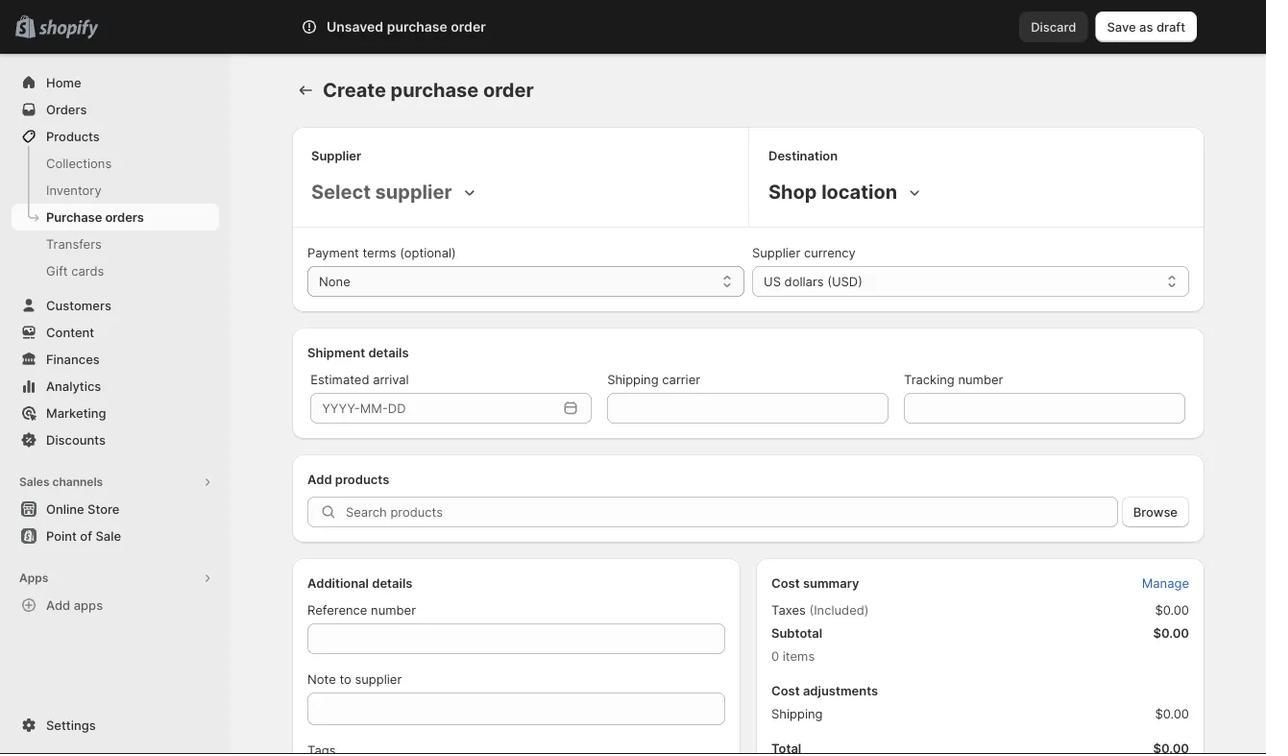 Task type: describe. For each thing, give the bounding box(es) containing it.
0
[[772, 649, 780, 664]]

purchase
[[46, 210, 102, 224]]

settings
[[46, 718, 96, 733]]

Estimated arrival text field
[[311, 393, 558, 424]]

Search products text field
[[346, 497, 1119, 528]]

browse
[[1134, 505, 1178, 520]]

reference
[[308, 603, 368, 618]]

inventory
[[46, 183, 102, 198]]

Note to supplier text field
[[308, 693, 726, 726]]

shipping carrier
[[608, 372, 701, 387]]

select supplier
[[311, 180, 452, 204]]

supplier inside select supplier dropdown button
[[375, 180, 452, 204]]

additional details
[[308, 576, 413, 591]]

discard link
[[1020, 12, 1088, 42]]

discounts
[[46, 433, 106, 447]]

orders
[[105, 210, 144, 224]]

estimated
[[311, 372, 370, 387]]

marketing
[[46, 406, 106, 421]]

Shipping carrier text field
[[608, 393, 889, 424]]

shipping for shipping
[[772, 706, 823, 721]]

point of sale button
[[0, 523, 231, 550]]

supplier currency
[[753, 245, 856, 260]]

of
[[80, 529, 92, 544]]

point
[[46, 529, 77, 544]]

channels
[[52, 475, 103, 489]]

discounts link
[[12, 427, 219, 454]]

1 vertical spatial supplier
[[355, 672, 402, 687]]

collections
[[46, 156, 112, 171]]

search button
[[355, 12, 912, 42]]

purchase for create
[[391, 78, 479, 102]]

arrival
[[373, 372, 409, 387]]

carrier
[[663, 372, 701, 387]]

cost adjustments
[[772, 683, 879, 698]]

online store
[[46, 502, 120, 517]]

dollars
[[785, 274, 824, 289]]

shop
[[769, 180, 817, 204]]

content link
[[12, 319, 219, 346]]

none
[[319, 274, 351, 289]]

subtotal
[[772, 626, 823, 641]]

transfers link
[[12, 231, 219, 258]]

analytics link
[[12, 373, 219, 400]]

(included)
[[810, 603, 869, 618]]

(usd)
[[828, 274, 863, 289]]

manage
[[1143, 576, 1190, 591]]

gift cards
[[46, 263, 104, 278]]

collections link
[[12, 150, 219, 177]]

draft
[[1157, 19, 1186, 34]]

transfers
[[46, 236, 102, 251]]

order for unsaved purchase order
[[451, 19, 486, 35]]

save as draft button
[[1096, 12, 1198, 42]]

taxes (included)
[[772, 603, 869, 618]]

apps button
[[12, 565, 219, 592]]

cost for cost summary
[[772, 576, 800, 591]]

items
[[783, 649, 815, 664]]

sale
[[96, 529, 121, 544]]

add apps
[[46, 598, 103, 613]]

browse button
[[1122, 497, 1190, 528]]

select
[[311, 180, 371, 204]]

note
[[308, 672, 336, 687]]

orders link
[[12, 96, 219, 123]]

save as draft
[[1108, 19, 1186, 34]]

create purchase order
[[323, 78, 534, 102]]

unsaved purchase order
[[327, 19, 486, 35]]

save
[[1108, 19, 1137, 34]]

reference number
[[308, 603, 416, 618]]

orders
[[46, 102, 87, 117]]

number for reference number
[[371, 603, 416, 618]]

products link
[[12, 123, 219, 150]]

as
[[1140, 19, 1154, 34]]

apps
[[74, 598, 103, 613]]

purchase orders
[[46, 210, 144, 224]]



Task type: locate. For each thing, give the bounding box(es) containing it.
sales channels
[[19, 475, 103, 489]]

create
[[323, 78, 386, 102]]

0 vertical spatial $0.00
[[1156, 603, 1190, 618]]

tracking
[[905, 372, 955, 387]]

1 vertical spatial number
[[371, 603, 416, 618]]

cost summary
[[772, 576, 860, 591]]

$0.00 for shipping
[[1156, 706, 1190, 721]]

add apps button
[[12, 592, 219, 619]]

store
[[88, 502, 120, 517]]

supplier right to
[[355, 672, 402, 687]]

supplier
[[375, 180, 452, 204], [355, 672, 402, 687]]

products
[[46, 129, 100, 144]]

1 horizontal spatial supplier
[[753, 245, 801, 260]]

add left products in the left of the page
[[308, 472, 332, 487]]

search
[[386, 19, 427, 34]]

products
[[335, 472, 390, 487]]

cards
[[71, 263, 104, 278]]

finances link
[[12, 346, 219, 373]]

0 vertical spatial purchase
[[387, 19, 448, 35]]

0 vertical spatial add
[[308, 472, 332, 487]]

sales
[[19, 475, 50, 489]]

Reference number text field
[[308, 624, 726, 655]]

shipping left "carrier"
[[608, 372, 659, 387]]

home link
[[12, 69, 219, 96]]

1 horizontal spatial number
[[959, 372, 1004, 387]]

1 horizontal spatial shipping
[[772, 706, 823, 721]]

2 vertical spatial $0.00
[[1156, 706, 1190, 721]]

summary
[[803, 576, 860, 591]]

add products
[[308, 472, 390, 487]]

add for add apps
[[46, 598, 70, 613]]

supplier up select
[[311, 148, 362, 163]]

number
[[959, 372, 1004, 387], [371, 603, 416, 618]]

details up arrival
[[368, 345, 409, 360]]

1 cost from the top
[[772, 576, 800, 591]]

taxes
[[772, 603, 806, 618]]

select supplier button
[[308, 177, 483, 208]]

customers
[[46, 298, 111, 313]]

point of sale link
[[12, 523, 219, 550]]

0 vertical spatial supplier
[[375, 180, 452, 204]]

1 vertical spatial $0.00
[[1154, 626, 1190, 641]]

additional
[[308, 576, 369, 591]]

supplier for supplier currency
[[753, 245, 801, 260]]

0 horizontal spatial shipping
[[608, 372, 659, 387]]

0 vertical spatial supplier
[[311, 148, 362, 163]]

shopify image
[[39, 20, 98, 39]]

(optional)
[[400, 245, 456, 260]]

to
[[340, 672, 352, 687]]

details for additional details
[[372, 576, 413, 591]]

1 vertical spatial cost
[[772, 683, 800, 698]]

discard
[[1031, 19, 1077, 34]]

0 vertical spatial details
[[368, 345, 409, 360]]

shipping down cost adjustments
[[772, 706, 823, 721]]

payment
[[308, 245, 359, 260]]

add for add products
[[308, 472, 332, 487]]

supplier
[[311, 148, 362, 163], [753, 245, 801, 260]]

order for create purchase order
[[483, 78, 534, 102]]

1 vertical spatial supplier
[[753, 245, 801, 260]]

0 items
[[772, 649, 815, 664]]

supplier for supplier
[[311, 148, 362, 163]]

tracking number
[[905, 372, 1004, 387]]

marketing link
[[12, 400, 219, 427]]

unsaved
[[327, 19, 384, 35]]

1 vertical spatial details
[[372, 576, 413, 591]]

details up reference number
[[372, 576, 413, 591]]

finances
[[46, 352, 100, 367]]

point of sale
[[46, 529, 121, 544]]

0 horizontal spatial number
[[371, 603, 416, 618]]

number down additional details
[[371, 603, 416, 618]]

online store link
[[12, 496, 219, 523]]

2 cost from the top
[[772, 683, 800, 698]]

details for shipment details
[[368, 345, 409, 360]]

shop location button
[[765, 177, 929, 208]]

shipment
[[308, 345, 365, 360]]

0 vertical spatial shipping
[[608, 372, 659, 387]]

1 vertical spatial shipping
[[772, 706, 823, 721]]

adjustments
[[803, 683, 879, 698]]

payment terms (optional)
[[308, 245, 456, 260]]

0 vertical spatial order
[[451, 19, 486, 35]]

0 horizontal spatial supplier
[[311, 148, 362, 163]]

terms
[[363, 245, 397, 260]]

1 vertical spatial order
[[483, 78, 534, 102]]

1 vertical spatial add
[[46, 598, 70, 613]]

add left apps
[[46, 598, 70, 613]]

purchase down unsaved purchase order
[[391, 78, 479, 102]]

online
[[46, 502, 84, 517]]

add inside button
[[46, 598, 70, 613]]

gift
[[46, 263, 68, 278]]

purchase right unsaved
[[387, 19, 448, 35]]

purchase
[[387, 19, 448, 35], [391, 78, 479, 102]]

location
[[822, 180, 898, 204]]

customers link
[[12, 292, 219, 319]]

us dollars (usd)
[[764, 274, 863, 289]]

cost for cost adjustments
[[772, 683, 800, 698]]

content
[[46, 325, 94, 340]]

0 horizontal spatial add
[[46, 598, 70, 613]]

apps
[[19, 571, 48, 585]]

number for tracking number
[[959, 372, 1004, 387]]

gift cards link
[[12, 258, 219, 285]]

currency
[[804, 245, 856, 260]]

shipping for shipping carrier
[[608, 372, 659, 387]]

number right tracking
[[959, 372, 1004, 387]]

add
[[308, 472, 332, 487], [46, 598, 70, 613]]

settings link
[[12, 712, 219, 739]]

supplier up (optional)
[[375, 180, 452, 204]]

shipping
[[608, 372, 659, 387], [772, 706, 823, 721]]

estimated arrival
[[311, 372, 409, 387]]

inventory link
[[12, 177, 219, 204]]

destination
[[769, 148, 838, 163]]

cost down 0 items
[[772, 683, 800, 698]]

note to supplier
[[308, 672, 402, 687]]

Tracking number text field
[[905, 393, 1186, 424]]

1 vertical spatial purchase
[[391, 78, 479, 102]]

manage button
[[1131, 570, 1201, 597]]

0 vertical spatial number
[[959, 372, 1004, 387]]

shipment details
[[308, 345, 409, 360]]

online store button
[[0, 496, 231, 523]]

us
[[764, 274, 781, 289]]

shop location
[[769, 180, 898, 204]]

1 horizontal spatial add
[[308, 472, 332, 487]]

purchase for unsaved
[[387, 19, 448, 35]]

home
[[46, 75, 81, 90]]

purchase orders link
[[12, 204, 219, 231]]

analytics
[[46, 379, 101, 394]]

cost up taxes
[[772, 576, 800, 591]]

0 vertical spatial cost
[[772, 576, 800, 591]]

supplier up the us
[[753, 245, 801, 260]]

$0.00 for subtotal
[[1154, 626, 1190, 641]]



Task type: vqa. For each thing, say whether or not it's contained in the screenshot.
"details" for Additional details
yes



